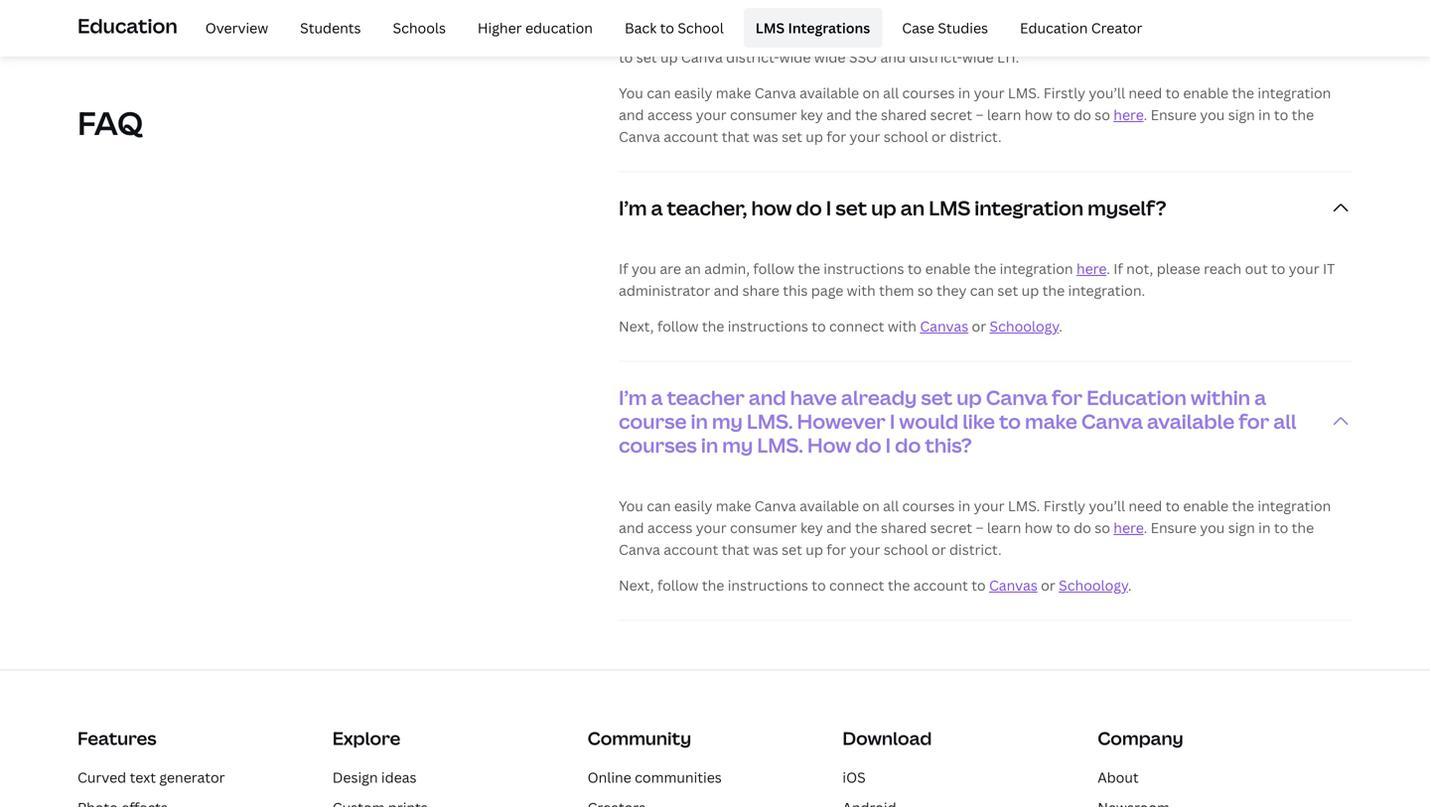 Task type: vqa. For each thing, say whether or not it's contained in the screenshot.
'here' link to the top make
yes



Task type: describe. For each thing, give the bounding box(es) containing it.
curved text generator link
[[77, 768, 225, 787]]

to inside i'm a teacher and have already set up canva for education within a course in my lms. however i would like to make canva available for all courses in my lms. how do i do this?
[[999, 408, 1021, 435]]

them inside . if not, please reach out to your it administrator and share this page with them so they can set up the integration.
[[879, 281, 915, 300]]

connect for i'm a teacher and have already set up canva for education within a course in my lms. however i would like to make canva available for all courses in my lms. how do i do this?
[[830, 576, 885, 595]]

if inside . if not, please reach out to your it administrator and share this page with them so they can set up the integration.
[[1114, 259, 1124, 278]]

2 vertical spatial you
[[1201, 519, 1225, 538]]

access for education's here link
[[648, 519, 693, 538]]

1 vertical spatial you
[[632, 259, 657, 278]]

online communities
[[588, 768, 722, 787]]

course-
[[781, 26, 832, 45]]

powerful
[[1081, 26, 1141, 45]]

0 vertical spatial here link
[[1114, 105, 1144, 124]]

my down teacher
[[723, 432, 753, 459]]

my left "have" on the right of the page
[[712, 408, 743, 435]]

however
[[797, 408, 886, 435]]

an inside course-by-course level . or, for an even more powerful canva experience, to set up canva district-wide wide sso and district-wide lti.
[[987, 26, 1004, 45]]

1 horizontal spatial lms
[[756, 18, 785, 37]]

i'm for i'm a teacher and have already set up canva for education within a course in my lms. however i would like to make canva available for all courses in my lms. how do i do this?
[[619, 384, 647, 411]]

1 you from the top
[[619, 83, 644, 102]]

generator
[[159, 768, 225, 787]]

i inside 'i'm a teacher, how do i set up an lms integration myself?' dropdown button
[[826, 194, 832, 222]]

higher education
[[478, 18, 593, 37]]

sso
[[849, 48, 877, 67]]

course-by-course level . or, for an even more powerful canva experience, to set up canva district-wide wide sso and district-wide lti.
[[619, 26, 1270, 67]]

that for education's here link
[[722, 541, 750, 559]]

education inside 'if your teachers are using individual canva for education accounts, encourage them to use lti to connect canva to their lms on a'
[[929, 4, 997, 23]]

1 shared from the top
[[881, 105, 927, 124]]

menu bar containing overview
[[185, 8, 1155, 48]]

i'm a teacher and have already set up canva for education within a course in my lms. however i would like to make canva available for all courses in my lms. how do i do this? button
[[619, 362, 1353, 481]]

1 horizontal spatial canvas
[[990, 576, 1038, 595]]

individual
[[791, 4, 857, 23]]

1 horizontal spatial with
[[888, 317, 917, 336]]

teachers
[[666, 4, 725, 23]]

up inside . if not, please reach out to your it administrator and share this page with them so they can set up the integration.
[[1022, 281, 1039, 300]]

a right within
[[1255, 384, 1267, 411]]

2 you from the top
[[619, 497, 644, 516]]

case studies link
[[890, 8, 1001, 48]]

admin,
[[705, 259, 750, 278]]

design ideas link
[[333, 768, 417, 787]]

0 vertical spatial schoology
[[990, 317, 1059, 336]]

features
[[77, 727, 157, 751]]

using
[[753, 4, 788, 23]]

2 vertical spatial make
[[716, 497, 752, 516]]

. inside course-by-course level . or, for an even more powerful canva experience, to set up canva district-wide wide sso and district-wide lti.
[[935, 26, 938, 45]]

studies
[[938, 18, 989, 37]]

consumer for education's here link
[[730, 519, 797, 538]]

like
[[963, 408, 995, 435]]

for inside 'if your teachers are using individual canva for education accounts, encourage them to use lti to connect canva to their lms on a'
[[906, 4, 925, 23]]

their
[[682, 26, 713, 45]]

. ensure you sign in to the canva account that was set up for your school or district. for education's here link
[[619, 519, 1315, 559]]

0 vertical spatial enable
[[1184, 83, 1229, 102]]

0 vertical spatial available
[[800, 83, 859, 102]]

2 vertical spatial available
[[800, 497, 859, 516]]

higher education link
[[466, 8, 605, 48]]

lms integrations
[[756, 18, 871, 37]]

2 shared from the top
[[881, 519, 927, 538]]

canvas link for canva
[[990, 576, 1038, 595]]

curved
[[77, 768, 126, 787]]

design
[[333, 768, 378, 787]]

0 horizontal spatial an
[[685, 259, 701, 278]]

ideas
[[381, 768, 417, 787]]

next, follow the instructions to connect with canvas or schoology .
[[619, 317, 1063, 336]]

about
[[1098, 768, 1139, 787]]

so for education's here link
[[1095, 519, 1111, 538]]

2 key from the top
[[801, 519, 823, 538]]

course-by-course level link
[[781, 26, 935, 45]]

1 ensure from the top
[[1151, 105, 1197, 124]]

integration inside dropdown button
[[975, 194, 1084, 222]]

here link for education
[[1114, 519, 1144, 538]]

text
[[130, 768, 156, 787]]

1 vertical spatial here
[[1077, 259, 1107, 278]]

back
[[625, 18, 657, 37]]

them inside 'if your teachers are using individual canva for education accounts, encourage them to use lti to connect canva to their lms on a'
[[1142, 4, 1177, 23]]

share
[[743, 281, 780, 300]]

. if not, please reach out to your it administrator and share this page with them so they can set up the integration.
[[619, 259, 1336, 300]]

course inside course-by-course level . or, for an even more powerful canva experience, to set up canva district-wide wide sso and district-wide lti.
[[854, 26, 899, 45]]

case studies
[[902, 18, 989, 37]]

lms integrations link
[[744, 8, 883, 48]]

teacher,
[[667, 194, 748, 222]]

next, follow the instructions to connect the account to canvas or schoology .
[[619, 576, 1132, 595]]

learn for top here link
[[987, 105, 1022, 124]]

please
[[1157, 259, 1201, 278]]

education inside i'm a teacher and have already set up canva for education within a course in my lms. however i would like to make canva available for all courses in my lms. how do i do this?
[[1087, 384, 1187, 411]]

by-
[[832, 26, 854, 45]]

education inside "link"
[[1020, 18, 1088, 37]]

design ideas
[[333, 768, 417, 787]]

i'm for i'm a teacher, how do i set up an lms integration myself?
[[619, 194, 647, 222]]

0 vertical spatial all
[[883, 83, 899, 102]]

how
[[808, 432, 852, 459]]

1 you can easily make canva available on all courses in your lms. firstly you'll need to enable the integration and access your consumer key and the shared secret – learn how to do so from the top
[[619, 83, 1332, 124]]

school for education's here link
[[884, 541, 929, 559]]

i'm a teacher, how do i set up an lms integration myself?
[[619, 194, 1167, 222]]

accounts,
[[1000, 4, 1065, 23]]

education creator link
[[1008, 8, 1155, 48]]

schools link
[[381, 8, 458, 48]]

administrator
[[619, 281, 711, 300]]

company
[[1098, 727, 1184, 751]]

2 vertical spatial enable
[[1184, 497, 1229, 516]]

and inside course-by-course level . or, for an even more powerful canva experience, to set up canva district-wide wide sso and district-wide lti.
[[881, 48, 906, 67]]

1 need from the top
[[1129, 83, 1163, 102]]

already
[[841, 384, 917, 411]]

3 wide from the left
[[963, 48, 994, 67]]

higher
[[478, 18, 522, 37]]

this
[[783, 281, 808, 300]]

if your teachers are using individual canva for education accounts, encourage them to use lti to connect canva to their lms on a
[[619, 4, 1320, 45]]

here link for integration
[[1077, 259, 1107, 278]]

you'll for education's here link
[[1089, 497, 1126, 516]]

1 wide from the left
[[780, 48, 811, 67]]

to inside . if not, please reach out to your it administrator and share this page with them so they can set up the integration.
[[1272, 259, 1286, 278]]

1 district- from the left
[[726, 48, 780, 67]]

2 you can easily make canva available on all courses in your lms. firstly you'll need to enable the integration and access your consumer key and the shared secret – learn how to do so from the top
[[619, 497, 1332, 538]]

follow for teacher
[[658, 576, 699, 595]]

the inside . if not, please reach out to your it administrator and share this page with them so they can set up the integration.
[[1043, 281, 1065, 300]]

a left teacher,
[[651, 194, 663, 222]]

encourage
[[1068, 4, 1139, 23]]

online
[[588, 768, 632, 787]]

next, for i'm a teacher and have already set up canva for education within a course in my lms. however i would like to make canva available for all courses in my lms. how do i do this?
[[619, 576, 654, 595]]

or,
[[942, 26, 961, 45]]

0 vertical spatial instructions
[[824, 259, 905, 278]]

0 vertical spatial here
[[1114, 105, 1144, 124]]

download
[[843, 727, 932, 751]]

sign for top here link
[[1229, 105, 1256, 124]]

courses for education's here link
[[903, 497, 955, 516]]

0 vertical spatial make
[[716, 83, 752, 102]]

ios link
[[843, 768, 866, 787]]

curved text generator
[[77, 768, 225, 787]]

communities
[[635, 768, 722, 787]]

1 vertical spatial account
[[664, 541, 719, 559]]

schoology link for education
[[1059, 576, 1129, 595]]

would
[[900, 408, 959, 435]]

page
[[811, 281, 844, 300]]

i'm a teacher and have already set up canva for education within a course in my lms. however i would like to make canva available for all courses in my lms. how do i do this?
[[619, 384, 1297, 459]]

experience,
[[1190, 26, 1267, 45]]

on for top here link
[[863, 83, 880, 102]]

secret for education's here link
[[931, 519, 973, 538]]

education
[[526, 18, 593, 37]]

lti
[[1225, 4, 1244, 23]]

overview link
[[193, 8, 280, 48]]

if you are an admin, follow the instructions to enable the integration here
[[619, 259, 1107, 278]]

your inside . if not, please reach out to your it administrator and share this page with them so they can set up the integration.
[[1289, 259, 1320, 278]]

lti.
[[997, 48, 1020, 67]]

to inside course-by-course level . or, for an even more powerful canva experience, to set up canva district-wide wide sso and district-wide lti.
[[619, 48, 633, 67]]

have
[[790, 384, 837, 411]]

use
[[1198, 4, 1222, 23]]

2 ensure from the top
[[1151, 519, 1197, 538]]

2 district- from the left
[[909, 48, 963, 67]]

level
[[903, 26, 935, 45]]

reach
[[1204, 259, 1242, 278]]

how for top here link
[[1025, 105, 1053, 124]]

courses for top here link
[[903, 83, 955, 102]]

that for top here link
[[722, 127, 750, 146]]

teacher
[[667, 384, 745, 411]]

for inside course-by-course level . or, for an even more powerful canva experience, to set up canva district-wide wide sso and district-wide lti.
[[964, 26, 984, 45]]

i'm a teacher, how do i set up an lms integration myself? button
[[619, 172, 1353, 244]]

up inside course-by-course level . or, for an even more powerful canva experience, to set up canva district-wide wide sso and district-wide lti.
[[661, 48, 678, 67]]

back to school
[[625, 18, 724, 37]]

a inside 'if your teachers are using individual canva for education accounts, encourage them to use lti to connect canva to their lms on a'
[[770, 26, 777, 45]]

lms inside 'if your teachers are using individual canva for education accounts, encourage them to use lti to connect canva to their lms on a'
[[717, 26, 746, 45]]



Task type: locate. For each thing, give the bounding box(es) containing it.
1 that from the top
[[722, 127, 750, 146]]

0 vertical spatial can
[[647, 83, 671, 102]]

–
[[976, 105, 984, 124], [976, 519, 984, 538]]

. ensure you sign in to the canva account that was set up for your school or district. down the this?
[[619, 519, 1315, 559]]

1 vertical spatial secret
[[931, 519, 973, 538]]

all down course-by-course level link
[[883, 83, 899, 102]]

0 vertical spatial next,
[[619, 317, 654, 336]]

are up administrator
[[660, 259, 682, 278]]

0 vertical spatial canvas link
[[920, 317, 969, 336]]

2 wide from the left
[[814, 48, 846, 67]]

integration.
[[1069, 281, 1146, 300]]

1 horizontal spatial an
[[901, 194, 925, 222]]

available inside i'm a teacher and have already set up canva for education within a course in my lms. however i would like to make canva available for all courses in my lms. how do i do this?
[[1148, 408, 1235, 435]]

1 vertical spatial connect
[[830, 317, 885, 336]]

2 vertical spatial so
[[1095, 519, 1111, 538]]

access
[[648, 105, 693, 124], [648, 519, 693, 538]]

secret down course-by-course level . or, for an even more powerful canva experience, to set up canva district-wide wide sso and district-wide lti. on the top of page
[[931, 105, 973, 124]]

2 vertical spatial follow
[[658, 576, 699, 595]]

lms left individual
[[756, 18, 785, 37]]

can inside . if not, please reach out to your it administrator and share this page with them so they can set up the integration.
[[970, 281, 995, 300]]

2 . ensure you sign in to the canva account that was set up for your school or district. from the top
[[619, 519, 1315, 559]]

2 vertical spatial account
[[914, 576, 969, 595]]

2 vertical spatial here
[[1114, 519, 1144, 538]]

1 access from the top
[[648, 105, 693, 124]]

instructions
[[824, 259, 905, 278], [728, 317, 809, 336], [728, 576, 809, 595]]

1 horizontal spatial are
[[728, 4, 749, 23]]

1 vertical spatial that
[[722, 541, 750, 559]]

1 horizontal spatial canvas link
[[990, 576, 1038, 595]]

sign
[[1229, 105, 1256, 124], [1229, 519, 1256, 538]]

on down using
[[749, 26, 766, 45]]

courses down the this?
[[903, 497, 955, 516]]

2 district. from the top
[[950, 541, 1002, 559]]

2 i'm from the top
[[619, 384, 647, 411]]

access for top here link
[[648, 105, 693, 124]]

canvas
[[920, 317, 969, 336], [990, 576, 1038, 595]]

0 vertical spatial i'm
[[619, 194, 647, 222]]

my
[[712, 408, 743, 435], [723, 432, 753, 459]]

2 vertical spatial how
[[1025, 519, 1053, 538]]

follow for teacher,
[[658, 317, 699, 336]]

consumer for top here link
[[730, 105, 797, 124]]

0 horizontal spatial lms
[[717, 26, 746, 45]]

0 vertical spatial with
[[847, 281, 876, 300]]

school
[[678, 18, 724, 37]]

key down how
[[801, 519, 823, 538]]

0 vertical spatial on
[[749, 26, 766, 45]]

0 vertical spatial you'll
[[1089, 83, 1126, 102]]

0 vertical spatial how
[[1025, 105, 1053, 124]]

1 vertical spatial on
[[863, 83, 880, 102]]

1 vertical spatial instructions
[[728, 317, 809, 336]]

shared down course-by-course level . or, for an even more powerful canva experience, to set up canva district-wide wide sso and district-wide lti. on the top of page
[[881, 105, 927, 124]]

i'm left teacher,
[[619, 194, 647, 222]]

all up next, follow the instructions to connect the account to canvas or schoology .
[[883, 497, 899, 516]]

0 vertical spatial you can easily make canva available on all courses in your lms. firstly you'll need to enable the integration and access your consumer key and the shared secret – learn how to do so
[[619, 83, 1332, 124]]

1 vertical spatial firstly
[[1044, 497, 1086, 516]]

1 vertical spatial . ensure you sign in to the canva account that was set up for your school or district.
[[619, 519, 1315, 559]]

1 vertical spatial school
[[884, 541, 929, 559]]

2 school from the top
[[884, 541, 929, 559]]

set inside course-by-course level . or, for an even more powerful canva experience, to set up canva district-wide wide sso and district-wide lti.
[[637, 48, 657, 67]]

i'm left teacher
[[619, 384, 647, 411]]

canvas link for an
[[920, 317, 969, 336]]

2 access from the top
[[648, 519, 693, 538]]

1 vertical spatial all
[[1274, 408, 1297, 435]]

the
[[1232, 83, 1255, 102], [856, 105, 878, 124], [1292, 105, 1315, 124], [798, 259, 821, 278], [974, 259, 997, 278], [1043, 281, 1065, 300], [702, 317, 725, 336], [1232, 497, 1255, 516], [856, 519, 878, 538], [1292, 519, 1315, 538], [702, 576, 725, 595], [888, 576, 910, 595]]

wide
[[780, 48, 811, 67], [814, 48, 846, 67], [963, 48, 994, 67]]

0 vertical spatial are
[[728, 4, 749, 23]]

2 learn from the top
[[987, 519, 1022, 538]]

a left teacher
[[651, 384, 663, 411]]

course inside i'm a teacher and have already set up canva for education within a course in my lms. however i would like to make canva available for all courses in my lms. how do i do this?
[[619, 408, 687, 435]]

0 vertical spatial –
[[976, 105, 984, 124]]

1 vertical spatial make
[[1025, 408, 1078, 435]]

0 vertical spatial learn
[[987, 105, 1022, 124]]

1 vertical spatial i'm
[[619, 384, 647, 411]]

a
[[770, 26, 777, 45], [651, 194, 663, 222], [651, 384, 663, 411], [1255, 384, 1267, 411]]

back to school link
[[613, 8, 736, 48]]

if inside 'if your teachers are using individual canva for education accounts, encourage them to use lti to connect canva to their lms on a'
[[619, 4, 628, 23]]

they
[[937, 281, 967, 300]]

1 vertical spatial enable
[[926, 259, 971, 278]]

you can easily make canva available on all courses in your lms. firstly you'll need to enable the integration and access your consumer key and the shared secret – learn how to do so down the this?
[[619, 497, 1332, 538]]

schoology link for integration
[[990, 317, 1059, 336]]

your inside 'if your teachers are using individual canva for education accounts, encourage them to use lti to connect canva to their lms on a'
[[632, 4, 663, 23]]

menu bar
[[185, 8, 1155, 48]]

school up i'm a teacher, how do i set up an lms integration myself?
[[884, 127, 929, 146]]

2 you'll from the top
[[1089, 497, 1126, 516]]

. ensure you sign in to the canva account that was set up for your school or district. down lti.
[[619, 105, 1315, 146]]

online communities link
[[588, 768, 722, 787]]

1 vertical spatial next,
[[619, 576, 654, 595]]

explore
[[333, 727, 401, 751]]

0 vertical spatial connect
[[1265, 4, 1320, 23]]

1 vertical spatial so
[[918, 281, 934, 300]]

and inside i'm a teacher and have already set up canva for education within a course in my lms. however i would like to make canva available for all courses in my lms. how do i do this?
[[749, 384, 786, 411]]

a down using
[[770, 26, 777, 45]]

district- down using
[[726, 48, 780, 67]]

wide down by-
[[814, 48, 846, 67]]

0 vertical spatial school
[[884, 127, 929, 146]]

creator
[[1092, 18, 1143, 37]]

all
[[883, 83, 899, 102], [1274, 408, 1297, 435], [883, 497, 899, 516]]

1 vertical spatial access
[[648, 519, 693, 538]]

are inside 'if your teachers are using individual canva for education accounts, encourage them to use lti to connect canva to their lms on a'
[[728, 4, 749, 23]]

1 vertical spatial you can easily make canva available on all courses in your lms. firstly you'll need to enable the integration and access your consumer key and the shared secret – learn how to do so
[[619, 497, 1332, 538]]

you'll for top here link
[[1089, 83, 1126, 102]]

. ensure you sign in to the canva account that was set up for your school or district. for top here link
[[619, 105, 1315, 146]]

canvas link
[[920, 317, 969, 336], [990, 576, 1038, 595]]

an inside dropdown button
[[901, 194, 925, 222]]

on down sso
[[863, 83, 880, 102]]

need
[[1129, 83, 1163, 102], [1129, 497, 1163, 516]]

do
[[1074, 105, 1092, 124], [796, 194, 822, 222], [856, 432, 882, 459], [895, 432, 921, 459], [1074, 519, 1092, 538]]

1 vertical spatial here link
[[1077, 259, 1107, 278]]

0 horizontal spatial are
[[660, 259, 682, 278]]

district. for top here link
[[950, 127, 1002, 146]]

0 vertical spatial an
[[987, 26, 1004, 45]]

school up next, follow the instructions to connect the account to canvas or schoology .
[[884, 541, 929, 559]]

district- down or,
[[909, 48, 963, 67]]

0 vertical spatial ensure
[[1151, 105, 1197, 124]]

courses
[[903, 83, 955, 102], [619, 432, 697, 459], [903, 497, 955, 516]]

0 vertical spatial need
[[1129, 83, 1163, 102]]

1 learn from the top
[[987, 105, 1022, 124]]

1 vertical spatial canvas link
[[990, 576, 1038, 595]]

lms up . if not, please reach out to your it administrator and share this page with them so they can set up the integration.
[[929, 194, 971, 222]]

connect for i'm a teacher, how do i set up an lms integration myself?
[[830, 317, 885, 336]]

students link
[[288, 8, 373, 48]]

i'm inside 'i'm a teacher, how do i set up an lms integration myself?' dropdown button
[[619, 194, 647, 222]]

here
[[1114, 105, 1144, 124], [1077, 259, 1107, 278], [1114, 519, 1144, 538]]

them
[[1142, 4, 1177, 23], [879, 281, 915, 300]]

1 . ensure you sign in to the canva account that was set up for your school or district. from the top
[[619, 105, 1315, 146]]

1 vertical spatial key
[[801, 519, 823, 538]]

2 horizontal spatial an
[[987, 26, 1004, 45]]

you can easily make canva available on all courses in your lms. firstly you'll need to enable the integration and access your consumer key and the shared secret – learn how to do so
[[619, 83, 1332, 124], [619, 497, 1332, 538]]

instructions for have
[[728, 576, 809, 595]]

lms inside dropdown button
[[929, 194, 971, 222]]

2 vertical spatial here link
[[1114, 519, 1144, 538]]

ios
[[843, 768, 866, 787]]

faq
[[77, 101, 143, 145]]

1 vertical spatial learn
[[987, 519, 1022, 538]]

connect inside 'if your teachers are using individual canva for education accounts, encourage them to use lti to connect canva to their lms on a'
[[1265, 4, 1320, 23]]

set
[[637, 48, 657, 67], [782, 127, 803, 146], [836, 194, 868, 222], [998, 281, 1019, 300], [921, 384, 953, 411], [782, 541, 803, 559]]

community
[[588, 727, 692, 751]]

you
[[1201, 105, 1225, 124], [632, 259, 657, 278], [1201, 519, 1225, 538]]

how
[[1025, 105, 1053, 124], [752, 194, 792, 222], [1025, 519, 1053, 538]]

how inside dropdown button
[[752, 194, 792, 222]]

1 school from the top
[[884, 127, 929, 146]]

0 vertical spatial access
[[648, 105, 693, 124]]

2 need from the top
[[1129, 497, 1163, 516]]

easily
[[675, 83, 713, 102], [675, 497, 713, 516]]

on for education's here link
[[863, 497, 880, 516]]

if for if you are an admin, follow the instructions to enable the integration here
[[619, 259, 628, 278]]

1 vertical spatial you
[[619, 497, 644, 516]]

all right within
[[1274, 408, 1297, 435]]

1 next, from the top
[[619, 317, 654, 336]]

2 was from the top
[[753, 541, 779, 559]]

an left admin,
[[685, 259, 701, 278]]

if up administrator
[[619, 259, 628, 278]]

0 horizontal spatial with
[[847, 281, 876, 300]]

set inside i'm a teacher and have already set up canva for education within a course in my lms. however i would like to make canva available for all courses in my lms. how do i do this?
[[921, 384, 953, 411]]

1 vertical spatial an
[[901, 194, 925, 222]]

1 was from the top
[[753, 127, 779, 146]]

and inside . if not, please reach out to your it administrator and share this page with them so they can set up the integration.
[[714, 281, 739, 300]]

1 horizontal spatial them
[[1142, 4, 1177, 23]]

account
[[664, 127, 719, 146], [664, 541, 719, 559], [914, 576, 969, 595]]

courses inside i'm a teacher and have already set up canva for education within a course in my lms. however i would like to make canva available for all courses in my lms. how do i do this?
[[619, 432, 697, 459]]

1 horizontal spatial district-
[[909, 48, 963, 67]]

education creator
[[1020, 18, 1143, 37]]

1 secret from the top
[[931, 105, 973, 124]]

2 horizontal spatial wide
[[963, 48, 994, 67]]

1 vertical spatial with
[[888, 317, 917, 336]]

. inside . if not, please reach out to your it administrator and share this page with them so they can set up the integration.
[[1107, 259, 1111, 278]]

0 vertical spatial key
[[801, 105, 823, 124]]

1 sign from the top
[[1229, 105, 1256, 124]]

them left use on the right of the page
[[1142, 4, 1177, 23]]

key down course-
[[801, 105, 823, 124]]

so inside . if not, please reach out to your it administrator and share this page with them so they can set up the integration.
[[918, 281, 934, 300]]

0 vertical spatial easily
[[675, 83, 713, 102]]

secret
[[931, 105, 973, 124], [931, 519, 973, 538]]

learn for education's here link
[[987, 519, 1022, 538]]

wide down course-
[[780, 48, 811, 67]]

1 vertical spatial district.
[[950, 541, 1002, 559]]

2 secret from the top
[[931, 519, 973, 538]]

so for top here link
[[1095, 105, 1111, 124]]

all inside i'm a teacher and have already set up canva for education within a course in my lms. however i would like to make canva available for all courses in my lms. how do i do this?
[[1274, 408, 1297, 435]]

1 vertical spatial shared
[[881, 519, 927, 538]]

students
[[300, 18, 361, 37]]

integrations
[[788, 18, 871, 37]]

0 vertical spatial account
[[664, 127, 719, 146]]

2 vertical spatial can
[[647, 497, 671, 516]]

district. for education's here link
[[950, 541, 1002, 559]]

with inside . if not, please reach out to your it administrator and share this page with them so they can set up the integration.
[[847, 281, 876, 300]]

on
[[749, 26, 766, 45], [863, 83, 880, 102], [863, 497, 880, 516]]

them down if you are an admin, follow the instructions to enable the integration here
[[879, 281, 915, 300]]

1 vertical spatial available
[[1148, 408, 1235, 435]]

2 easily from the top
[[675, 497, 713, 516]]

2 that from the top
[[722, 541, 750, 559]]

can for education's here link
[[647, 497, 671, 516]]

i'm inside i'm a teacher and have already set up canva for education within a course in my lms. however i would like to make canva available for all courses in my lms. how do i do this?
[[619, 384, 647, 411]]

2 firstly from the top
[[1044, 497, 1086, 516]]

1 vertical spatial schoology link
[[1059, 576, 1129, 595]]

course
[[854, 26, 899, 45], [619, 408, 687, 435]]

on up next, follow the instructions to connect the account to canvas or schoology .
[[863, 497, 880, 516]]

connect
[[1265, 4, 1320, 23], [830, 317, 885, 336], [830, 576, 885, 595]]

lms.
[[1008, 83, 1041, 102], [747, 408, 793, 435], [757, 432, 804, 459], [1008, 497, 1041, 516]]

with
[[847, 281, 876, 300], [888, 317, 917, 336]]

how for education's here link
[[1025, 519, 1053, 538]]

2 – from the top
[[976, 519, 984, 538]]

here link
[[1114, 105, 1144, 124], [1077, 259, 1107, 278], [1114, 519, 1144, 538]]

about link
[[1098, 768, 1139, 787]]

secret down the this?
[[931, 519, 973, 538]]

0 vertical spatial firstly
[[1044, 83, 1086, 102]]

overview
[[205, 18, 268, 37]]

out
[[1245, 259, 1268, 278]]

0 vertical spatial . ensure you sign in to the canva account that was set up for your school or district.
[[619, 105, 1315, 146]]

i
[[826, 194, 832, 222], [890, 408, 896, 435], [886, 432, 891, 459]]

are left using
[[728, 4, 749, 23]]

schools
[[393, 18, 446, 37]]

1 vertical spatial schoology
[[1059, 576, 1129, 595]]

0 vertical spatial district.
[[950, 127, 1002, 146]]

1 key from the top
[[801, 105, 823, 124]]

0 vertical spatial follow
[[753, 259, 795, 278]]

0 vertical spatial was
[[753, 127, 779, 146]]

0 vertical spatial courses
[[903, 83, 955, 102]]

1 vertical spatial course
[[619, 408, 687, 435]]

1 consumer from the top
[[730, 105, 797, 124]]

1 vertical spatial canvas
[[990, 576, 1038, 595]]

make
[[716, 83, 752, 102], [1025, 408, 1078, 435], [716, 497, 752, 516]]

2 horizontal spatial lms
[[929, 194, 971, 222]]

2 consumer from the top
[[730, 519, 797, 538]]

2 sign from the top
[[1229, 519, 1256, 538]]

1 i'm from the top
[[619, 194, 647, 222]]

an up if you are an admin, follow the instructions to enable the integration here
[[901, 194, 925, 222]]

make inside i'm a teacher and have already set up canva for education within a course in my lms. however i would like to make canva available for all courses in my lms. how do i do this?
[[1025, 408, 1078, 435]]

your
[[632, 4, 663, 23], [974, 83, 1005, 102], [696, 105, 727, 124], [850, 127, 881, 146], [1289, 259, 1320, 278], [974, 497, 1005, 516], [696, 519, 727, 538], [850, 541, 881, 559]]

within
[[1191, 384, 1251, 411]]

1 you'll from the top
[[1089, 83, 1126, 102]]

on inside 'if your teachers are using individual canva for education accounts, encourage them to use lti to connect canva to their lms on a'
[[749, 26, 766, 45]]

sign for education's here link
[[1229, 519, 1256, 538]]

1 – from the top
[[976, 105, 984, 124]]

1 vertical spatial courses
[[619, 432, 697, 459]]

2 vertical spatial instructions
[[728, 576, 809, 595]]

next, for i'm a teacher, how do i set up an lms integration myself?
[[619, 317, 654, 336]]

this?
[[925, 432, 972, 459]]

1 vertical spatial consumer
[[730, 519, 797, 538]]

not,
[[1127, 259, 1154, 278]]

2 vertical spatial all
[[883, 497, 899, 516]]

2 vertical spatial courses
[[903, 497, 955, 516]]

0 horizontal spatial canvas
[[920, 317, 969, 336]]

even
[[1007, 26, 1039, 45]]

0 vertical spatial secret
[[931, 105, 973, 124]]

1 firstly from the top
[[1044, 83, 1086, 102]]

shared up next, follow the instructions to connect the account to canvas or schoology .
[[881, 519, 927, 538]]

myself?
[[1088, 194, 1167, 222]]

if for if your teachers are using individual canva for education accounts, encourage them to use lti to connect canva to their lms on a
[[619, 4, 628, 23]]

more
[[1043, 26, 1078, 45]]

i'm
[[619, 194, 647, 222], [619, 384, 647, 411]]

if right education
[[619, 4, 628, 23]]

lms right 'their'
[[717, 26, 746, 45]]

1 district. from the top
[[950, 127, 1002, 146]]

if left not,
[[1114, 259, 1124, 278]]

case
[[902, 18, 935, 37]]

up inside i'm a teacher and have already set up canva for education within a course in my lms. however i would like to make canva available for all courses in my lms. how do i do this?
[[957, 384, 982, 411]]

0 vertical spatial shared
[[881, 105, 927, 124]]

ensure
[[1151, 105, 1197, 124], [1151, 519, 1197, 538]]

1 easily from the top
[[675, 83, 713, 102]]

set inside . if not, please reach out to your it administrator and share this page with them so they can set up the integration.
[[998, 281, 1019, 300]]

can
[[647, 83, 671, 102], [970, 281, 995, 300], [647, 497, 671, 516]]

it
[[1323, 259, 1336, 278]]

2 next, from the top
[[619, 576, 654, 595]]

wide left lti.
[[963, 48, 994, 67]]

school for top here link
[[884, 127, 929, 146]]

courses down course-by-course level . or, for an even more powerful canva experience, to set up canva district-wide wide sso and district-wide lti. on the top of page
[[903, 83, 955, 102]]

0 vertical spatial you
[[1201, 105, 1225, 124]]

0 horizontal spatial wide
[[780, 48, 811, 67]]

courses down teacher
[[619, 432, 697, 459]]

secret for top here link
[[931, 105, 973, 124]]

1 vertical spatial sign
[[1229, 519, 1256, 538]]

instructions for do
[[728, 317, 809, 336]]

1 vertical spatial how
[[752, 194, 792, 222]]

2 vertical spatial an
[[685, 259, 701, 278]]

lms
[[756, 18, 785, 37], [717, 26, 746, 45], [929, 194, 971, 222]]

was
[[753, 127, 779, 146], [753, 541, 779, 559]]

an up lti.
[[987, 26, 1004, 45]]

key
[[801, 105, 823, 124], [801, 519, 823, 538]]

1 vertical spatial –
[[976, 519, 984, 538]]

can for top here link
[[647, 83, 671, 102]]

so
[[1095, 105, 1111, 124], [918, 281, 934, 300], [1095, 519, 1111, 538]]

1 vertical spatial can
[[970, 281, 995, 300]]

you can easily make canva available on all courses in your lms. firstly you'll need to enable the integration and access your consumer key and the shared secret – learn how to do so down lti.
[[619, 83, 1332, 124]]

or
[[932, 127, 946, 146], [972, 317, 987, 336], [932, 541, 946, 559], [1041, 576, 1056, 595]]



